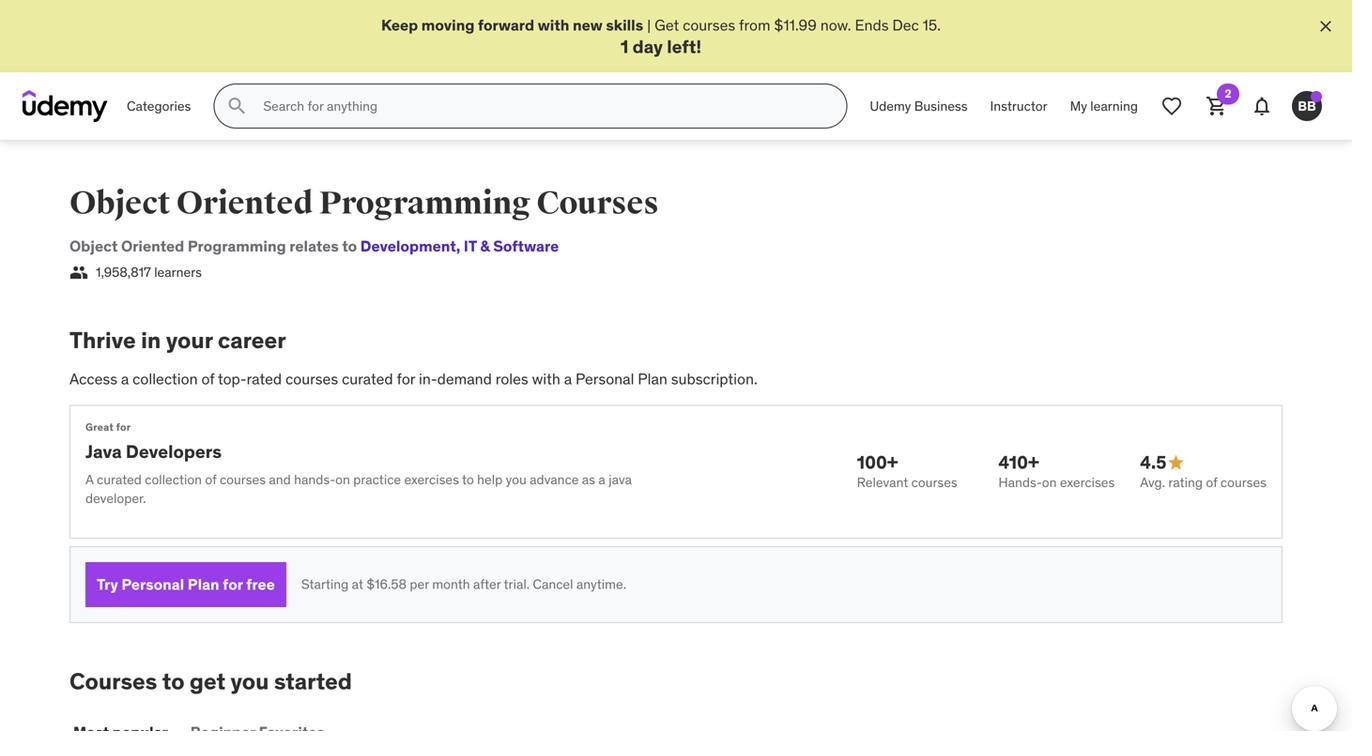 Task type: locate. For each thing, give the bounding box(es) containing it.
left!
[[667, 35, 702, 58]]

1 object from the top
[[69, 184, 170, 223]]

exercises left avg.
[[1060, 474, 1115, 491]]

my
[[1070, 98, 1087, 114]]

with inside keep moving forward with new skills | get courses from $11.99 now. ends dec 15. 1 day left!
[[538, 15, 569, 35]]

0 horizontal spatial on
[[335, 472, 350, 489]]

you have alerts image
[[1311, 91, 1322, 103]]

curated
[[342, 370, 393, 389], [97, 472, 142, 489]]

cancel
[[533, 576, 573, 593]]

1 vertical spatial personal
[[122, 575, 184, 594]]

a right access
[[121, 370, 129, 389]]

1 horizontal spatial curated
[[342, 370, 393, 389]]

1 vertical spatial plan
[[188, 575, 219, 594]]

on
[[335, 472, 350, 489], [1042, 474, 1057, 491]]

1 horizontal spatial programming
[[319, 184, 531, 223]]

$11.99
[[774, 15, 817, 35]]

1 horizontal spatial for
[[223, 575, 243, 594]]

for
[[397, 370, 415, 389], [116, 421, 131, 434], [223, 575, 243, 594]]

2 horizontal spatial a
[[599, 472, 606, 489]]

a right roles
[[564, 370, 572, 389]]

0 vertical spatial you
[[506, 472, 527, 489]]

collection down the developers
[[145, 472, 202, 489]]

of inside great for java developers a curated collection of courses and hands-on practice exercises to help you advance as a java developer.
[[205, 472, 217, 489]]

1 vertical spatial oriented
[[121, 237, 184, 256]]

oriented
[[176, 184, 313, 223], [121, 237, 184, 256]]

starting at $16.58 per month after trial. cancel anytime.
[[301, 576, 626, 593]]

programming up learners
[[188, 237, 286, 256]]

bb
[[1298, 97, 1316, 114]]

exercises right 'practice'
[[404, 472, 459, 489]]

object up 1,958,817
[[69, 184, 170, 223]]

0 vertical spatial oriented
[[176, 184, 313, 223]]

0 vertical spatial with
[[538, 15, 569, 35]]

instructor
[[990, 98, 1048, 114]]

small image
[[69, 263, 88, 282]]

1 vertical spatial object
[[69, 237, 118, 256]]

courses right relevant
[[912, 474, 958, 491]]

small image
[[1167, 454, 1186, 472]]

courses
[[683, 15, 736, 35], [286, 370, 338, 389], [220, 472, 266, 489], [912, 474, 958, 491], [1221, 474, 1267, 491]]

0 vertical spatial curated
[[342, 370, 393, 389]]

a inside great for java developers a curated collection of courses and hands-on practice exercises to help you advance as a java developer.
[[599, 472, 606, 489]]

for inside great for java developers a curated collection of courses and hands-on practice exercises to help you advance as a java developer.
[[116, 421, 131, 434]]

2 object from the top
[[69, 237, 118, 256]]

courses up left!
[[683, 15, 736, 35]]

1 horizontal spatial exercises
[[1060, 474, 1115, 491]]

a right as
[[599, 472, 606, 489]]

to left help
[[462, 472, 474, 489]]

new
[[573, 15, 603, 35]]

0 horizontal spatial curated
[[97, 472, 142, 489]]

get
[[190, 668, 226, 696]]

1 horizontal spatial courses
[[537, 184, 659, 223]]

to
[[342, 237, 357, 256], [462, 472, 474, 489], [162, 668, 185, 696]]

0 vertical spatial programming
[[319, 184, 531, 223]]

1 vertical spatial for
[[116, 421, 131, 434]]

try personal plan for free link
[[85, 562, 286, 607]]

of right "rating"
[[1206, 474, 1218, 491]]

for left free
[[223, 575, 243, 594]]

courses right "rating"
[[1221, 474, 1267, 491]]

exercises
[[404, 472, 459, 489], [1060, 474, 1115, 491]]

1 horizontal spatial plan
[[638, 370, 668, 389]]

1 vertical spatial with
[[532, 370, 561, 389]]

bb link
[[1285, 84, 1330, 129]]

to left get
[[162, 668, 185, 696]]

forward
[[478, 15, 534, 35]]

skills
[[606, 15, 643, 35]]

courses left and
[[220, 472, 266, 489]]

of down the developers
[[205, 472, 217, 489]]

for left in-
[[397, 370, 415, 389]]

1 vertical spatial programming
[[188, 237, 286, 256]]

0 vertical spatial for
[[397, 370, 415, 389]]

1 vertical spatial curated
[[97, 472, 142, 489]]

relevant
[[857, 474, 908, 491]]

my learning link
[[1059, 84, 1149, 129]]

developer.
[[85, 490, 146, 507]]

0 vertical spatial plan
[[638, 370, 668, 389]]

java developers link
[[85, 440, 222, 463]]

0 horizontal spatial for
[[116, 421, 131, 434]]

oriented up 1,958,817 learners
[[121, 237, 184, 256]]

0 vertical spatial courses
[[537, 184, 659, 223]]

1 horizontal spatial on
[[1042, 474, 1057, 491]]

submit search image
[[226, 95, 248, 118]]

of
[[201, 370, 214, 389], [205, 472, 217, 489], [1206, 474, 1218, 491]]

try
[[97, 575, 118, 594]]

collection down thrive in your career
[[133, 370, 198, 389]]

programming
[[319, 184, 531, 223], [188, 237, 286, 256]]

1 vertical spatial to
[[462, 472, 474, 489]]

thrive
[[69, 326, 136, 354]]

0 horizontal spatial personal
[[122, 575, 184, 594]]

java
[[609, 472, 632, 489]]

0 horizontal spatial plan
[[188, 575, 219, 594]]

to right "relates"
[[342, 237, 357, 256]]

object up small image
[[69, 237, 118, 256]]

udemy image
[[23, 90, 108, 122]]

hands-
[[294, 472, 335, 489]]

curated inside great for java developers a curated collection of courses and hands-on practice exercises to help you advance as a java developer.
[[97, 472, 142, 489]]

with
[[538, 15, 569, 35], [532, 370, 561, 389]]

you
[[506, 472, 527, 489], [231, 668, 269, 696]]

business
[[914, 98, 968, 114]]

with left new
[[538, 15, 569, 35]]

for right great
[[116, 421, 131, 434]]

1 horizontal spatial you
[[506, 472, 527, 489]]

development
[[360, 237, 456, 256]]

practice
[[353, 472, 401, 489]]

get
[[655, 15, 679, 35]]

0 horizontal spatial to
[[162, 668, 185, 696]]

with right roles
[[532, 370, 561, 389]]

rating
[[1169, 474, 1203, 491]]

plan left subscription.
[[638, 370, 668, 389]]

0 horizontal spatial courses
[[69, 668, 157, 696]]

1 horizontal spatial to
[[342, 237, 357, 256]]

java
[[85, 440, 122, 463]]

curated up developer.
[[97, 472, 142, 489]]

a
[[121, 370, 129, 389], [564, 370, 572, 389], [599, 472, 606, 489]]

1 vertical spatial collection
[[145, 472, 202, 489]]

courses right rated
[[286, 370, 338, 389]]

object
[[69, 184, 170, 223], [69, 237, 118, 256]]

in
[[141, 326, 161, 354]]

oriented for object oriented programming relates to development it & software
[[121, 237, 184, 256]]

1 vertical spatial you
[[231, 668, 269, 696]]

for inside try personal plan for free link
[[223, 575, 243, 594]]

you right get
[[231, 668, 269, 696]]

0 horizontal spatial programming
[[188, 237, 286, 256]]

try personal plan for free
[[97, 575, 275, 594]]

curated left in-
[[342, 370, 393, 389]]

plan left free
[[188, 575, 219, 594]]

2 horizontal spatial to
[[462, 472, 474, 489]]

per
[[410, 576, 429, 593]]

oriented up "relates"
[[176, 184, 313, 223]]

programming up development link in the top left of the page
[[319, 184, 531, 223]]

as
[[582, 472, 595, 489]]

object oriented programming relates to development it & software
[[69, 237, 559, 256]]

programming for relates
[[188, 237, 286, 256]]

collection
[[133, 370, 198, 389], [145, 472, 202, 489]]

personal right roles
[[576, 370, 634, 389]]

0 vertical spatial object
[[69, 184, 170, 223]]

courses
[[537, 184, 659, 223], [69, 668, 157, 696]]

you inside great for java developers a curated collection of courses and hands-on practice exercises to help you advance as a java developer.
[[506, 472, 527, 489]]

personal right try
[[122, 575, 184, 594]]

plan inside try personal plan for free link
[[188, 575, 219, 594]]

on inside great for java developers a curated collection of courses and hands-on practice exercises to help you advance as a java developer.
[[335, 472, 350, 489]]

0 horizontal spatial exercises
[[404, 472, 459, 489]]

anytime.
[[576, 576, 626, 593]]

dec
[[893, 15, 919, 35]]

relates
[[289, 237, 339, 256]]

2 horizontal spatial for
[[397, 370, 415, 389]]

0 vertical spatial personal
[[576, 370, 634, 389]]

categories button
[[116, 84, 202, 129]]

plan
[[638, 370, 668, 389], [188, 575, 219, 594]]

2 vertical spatial for
[[223, 575, 243, 594]]

moving
[[421, 15, 475, 35]]

0 horizontal spatial you
[[231, 668, 269, 696]]

avg.
[[1140, 474, 1165, 491]]

1 horizontal spatial personal
[[576, 370, 634, 389]]

you right help
[[506, 472, 527, 489]]



Task type: vqa. For each thing, say whether or not it's contained in the screenshot.
fifth Completed ELEMENT from the top
no



Task type: describe. For each thing, give the bounding box(es) containing it.
top-
[[218, 370, 247, 389]]

keep moving forward with new skills | get courses from $11.99 now. ends dec 15. 1 day left!
[[381, 15, 941, 58]]

after
[[473, 576, 501, 593]]

with inside thrive in your career "element"
[[532, 370, 561, 389]]

advance
[[530, 472, 579, 489]]

2 link
[[1195, 84, 1240, 129]]

object oriented programming courses
[[69, 184, 659, 223]]

great for java developers a curated collection of courses and hands-on practice exercises to help you advance as a java developer.
[[85, 421, 632, 507]]

on inside 410+ hands-on exercises
[[1042, 474, 1057, 491]]

my learning
[[1070, 98, 1138, 114]]

0 horizontal spatial a
[[121, 370, 129, 389]]

it & software link
[[456, 237, 559, 256]]

ends
[[855, 15, 889, 35]]

1 vertical spatial courses
[[69, 668, 157, 696]]

starting
[[301, 576, 349, 593]]

subscription.
[[671, 370, 758, 389]]

categories
[[127, 98, 191, 114]]

2
[[1225, 87, 1232, 101]]

courses inside keep moving forward with new skills | get courses from $11.99 now. ends dec 15. 1 day left!
[[683, 15, 736, 35]]

at
[[352, 576, 363, 593]]

courses inside great for java developers a curated collection of courses and hands-on practice exercises to help you advance as a java developer.
[[220, 472, 266, 489]]

trial.
[[504, 576, 530, 593]]

from
[[739, 15, 771, 35]]

100+
[[857, 451, 898, 474]]

of left top-
[[201, 370, 214, 389]]

it
[[464, 237, 477, 256]]

collection inside great for java developers a curated collection of courses and hands-on practice exercises to help you advance as a java developer.
[[145, 472, 202, 489]]

1,958,817
[[96, 264, 151, 281]]

great
[[85, 421, 114, 434]]

access
[[69, 370, 117, 389]]

learners
[[154, 264, 202, 281]]

and
[[269, 472, 291, 489]]

udemy business
[[870, 98, 968, 114]]

free
[[246, 575, 275, 594]]

410+ hands-on exercises
[[999, 451, 1115, 491]]

avg. rating of courses
[[1140, 474, 1267, 491]]

notifications image
[[1251, 95, 1273, 118]]

now.
[[821, 15, 851, 35]]

&
[[480, 237, 490, 256]]

rated
[[247, 370, 282, 389]]

your
[[166, 326, 213, 354]]

exercises inside 410+ hands-on exercises
[[1060, 474, 1115, 491]]

udemy
[[870, 98, 911, 114]]

Search for anything text field
[[260, 90, 824, 122]]

started
[[274, 668, 352, 696]]

$16.58
[[367, 576, 407, 593]]

developers
[[126, 440, 222, 463]]

thrive in your career element
[[69, 326, 1283, 623]]

1 horizontal spatial a
[[564, 370, 572, 389]]

demand
[[437, 370, 492, 389]]

object for object oriented programming courses
[[69, 184, 170, 223]]

courses inside 100+ relevant courses
[[912, 474, 958, 491]]

instructor link
[[979, 84, 1059, 129]]

day
[[633, 35, 663, 58]]

0 vertical spatial to
[[342, 237, 357, 256]]

programming for courses
[[319, 184, 531, 223]]

development link
[[360, 237, 456, 256]]

keep
[[381, 15, 418, 35]]

100+ relevant courses
[[857, 451, 958, 491]]

hands-
[[999, 474, 1042, 491]]

software
[[493, 237, 559, 256]]

oriented for object oriented programming courses
[[176, 184, 313, 223]]

to inside great for java developers a curated collection of courses and hands-on practice exercises to help you advance as a java developer.
[[462, 472, 474, 489]]

courses to get you started
[[69, 668, 352, 696]]

access a collection of top-rated courses curated for in-demand roles with a personal plan subscription.
[[69, 370, 758, 389]]

month
[[432, 576, 470, 593]]

roles
[[496, 370, 528, 389]]

object for object oriented programming relates to development it & software
[[69, 237, 118, 256]]

0 vertical spatial collection
[[133, 370, 198, 389]]

career
[[218, 326, 286, 354]]

1,958,817 learners
[[96, 264, 202, 281]]

close image
[[1317, 17, 1335, 36]]

4.5
[[1140, 451, 1167, 474]]

|
[[647, 15, 651, 35]]

15.
[[923, 15, 941, 35]]

help
[[477, 472, 503, 489]]

a
[[85, 472, 94, 489]]

in-
[[419, 370, 437, 389]]

thrive in your career
[[69, 326, 286, 354]]

wishlist image
[[1161, 95, 1183, 118]]

learning
[[1091, 98, 1138, 114]]

exercises inside great for java developers a curated collection of courses and hands-on practice exercises to help you advance as a java developer.
[[404, 472, 459, 489]]

2 vertical spatial to
[[162, 668, 185, 696]]

410+
[[999, 451, 1039, 474]]

udemy business link
[[859, 84, 979, 129]]

shopping cart with 2 items image
[[1206, 95, 1228, 118]]

1
[[621, 35, 629, 58]]



